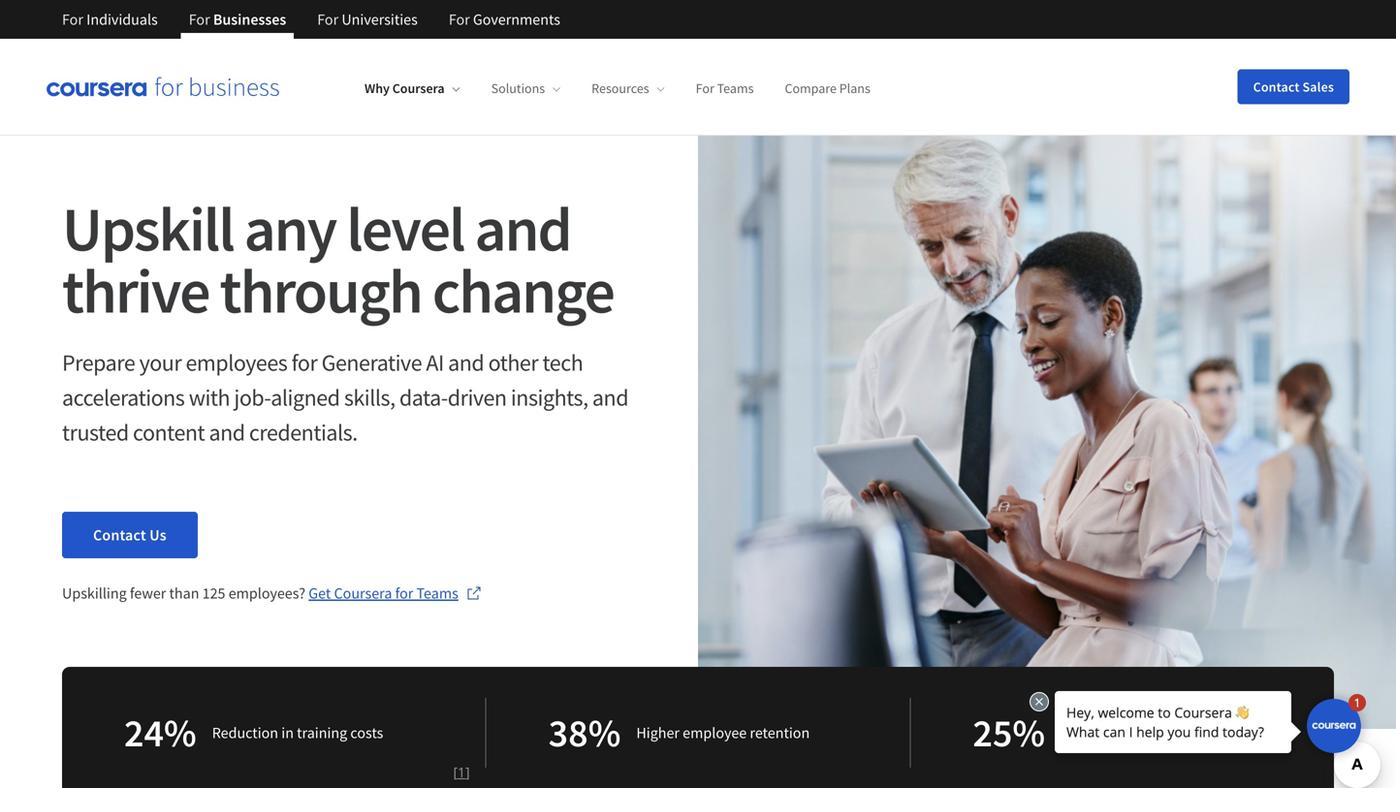 Task type: locate. For each thing, give the bounding box(es) containing it.
tech
[[543, 348, 583, 377]]

for left "individuals"
[[62, 10, 83, 29]]

1 vertical spatial for
[[395, 584, 414, 603]]

governments
[[473, 10, 561, 29]]

1 horizontal spatial for
[[395, 584, 414, 603]]

us
[[150, 526, 167, 545]]

for governments
[[449, 10, 561, 29]]

employees?
[[229, 584, 306, 603]]

[
[[453, 763, 458, 782]]

2 in from the left
[[1119, 724, 1131, 743]]

compare
[[785, 80, 837, 97]]

for universities
[[317, 10, 418, 29]]

38%
[[549, 709, 621, 757]]

for for universities
[[317, 10, 339, 29]]

upskill
[[62, 190, 234, 268]]

for up aligned
[[292, 348, 317, 377]]

increase
[[1061, 724, 1115, 743]]

insights,
[[511, 383, 588, 412]]

in for 25%
[[1119, 724, 1131, 743]]

upskilling
[[62, 584, 127, 603]]

contact inside contact us link
[[93, 526, 146, 545]]

contact
[[1254, 78, 1300, 96], [93, 526, 146, 545]]

for inside the get coursera for teams link
[[395, 584, 414, 603]]

in left training
[[282, 724, 294, 743]]

0 vertical spatial contact
[[1254, 78, 1300, 96]]

any
[[244, 190, 336, 268]]

content
[[133, 418, 205, 447]]

in
[[282, 724, 294, 743], [1119, 724, 1131, 743]]

why coursera link
[[365, 80, 460, 97]]

0 vertical spatial teams
[[717, 80, 754, 97]]

higher
[[637, 724, 680, 743]]

1 vertical spatial coursera
[[334, 584, 392, 603]]

contact sales button
[[1238, 69, 1350, 104]]

for right get
[[395, 584, 414, 603]]

in for 24%
[[282, 724, 294, 743]]

for businesses
[[189, 10, 286, 29]]

credentials.
[[249, 418, 358, 447]]

and
[[475, 190, 571, 268], [448, 348, 484, 377], [593, 383, 629, 412], [209, 418, 245, 447]]

reduction
[[212, 724, 278, 743]]

increase in productivity
[[1061, 724, 1213, 743]]

for for businesses
[[189, 10, 210, 29]]

coursera right why
[[393, 80, 445, 97]]

for
[[292, 348, 317, 377], [395, 584, 414, 603]]

0 vertical spatial coursera
[[393, 80, 445, 97]]

for
[[62, 10, 83, 29], [189, 10, 210, 29], [317, 10, 339, 29], [449, 10, 470, 29], [696, 80, 715, 97]]

for right resources link
[[696, 80, 715, 97]]

for left businesses
[[189, 10, 210, 29]]

change
[[432, 252, 614, 330]]

prepare
[[62, 348, 135, 377]]

upskill any level and thrive through change
[[62, 190, 614, 330]]

for left universities
[[317, 10, 339, 29]]

with
[[189, 383, 230, 412]]

contact left us
[[93, 526, 146, 545]]

generative ai link
[[322, 348, 444, 377]]

get
[[309, 584, 331, 603]]

job-
[[234, 383, 271, 412]]

for for governments
[[449, 10, 470, 29]]

coursera right get
[[334, 584, 392, 603]]

in right increase
[[1119, 724, 1131, 743]]

[ 1 ]
[[453, 763, 470, 782]]

0 horizontal spatial in
[[282, 724, 294, 743]]

data-
[[399, 383, 448, 412]]

upskilling fewer than 125 employees?
[[62, 584, 309, 603]]

contact left sales
[[1254, 78, 1300, 96]]

1 vertical spatial teams
[[417, 584, 459, 603]]

coursera
[[393, 80, 445, 97], [334, 584, 392, 603]]

level
[[347, 190, 464, 268]]

1 in from the left
[[282, 724, 294, 743]]

contact for contact us
[[93, 526, 146, 545]]

for teams link
[[696, 80, 754, 97]]

1 vertical spatial contact
[[93, 526, 146, 545]]

aligned
[[271, 383, 340, 412]]

solutions
[[491, 80, 545, 97]]

skills,
[[344, 383, 395, 412]]

resources link
[[592, 80, 665, 97]]

banner navigation
[[47, 0, 576, 39]]

for left "governments"
[[449, 10, 470, 29]]

1 horizontal spatial contact
[[1254, 78, 1300, 96]]

1 horizontal spatial in
[[1119, 724, 1131, 743]]

generative
[[322, 348, 422, 377]]

contact inside contact sales button
[[1254, 78, 1300, 96]]

teams
[[717, 80, 754, 97], [417, 584, 459, 603]]

0 horizontal spatial contact
[[93, 526, 146, 545]]

0 horizontal spatial for
[[292, 348, 317, 377]]

sales
[[1303, 78, 1335, 96]]

0 horizontal spatial teams
[[417, 584, 459, 603]]



Task type: vqa. For each thing, say whether or not it's contained in the screenshot.
Continue
no



Task type: describe. For each thing, give the bounding box(es) containing it.
productivity
[[1134, 724, 1213, 743]]

plans
[[840, 80, 871, 97]]

employee
[[683, 724, 747, 743]]

teams inside the get coursera for teams link
[[417, 584, 459, 603]]

than
[[169, 584, 199, 603]]

resources
[[592, 80, 649, 97]]

]
[[466, 763, 470, 782]]

your
[[139, 348, 182, 377]]

retention
[[750, 724, 810, 743]]

for individuals
[[62, 10, 158, 29]]

thrive
[[62, 252, 209, 330]]

compare plans
[[785, 80, 871, 97]]

and inside upskill any level and thrive through change
[[475, 190, 571, 268]]

24%
[[124, 709, 197, 757]]

0 vertical spatial for
[[292, 348, 317, 377]]

through
[[220, 252, 422, 330]]

125
[[202, 584, 226, 603]]

get coursera for teams
[[309, 584, 459, 603]]

solutions link
[[491, 80, 561, 97]]

why coursera
[[365, 80, 445, 97]]

for for individuals
[[62, 10, 83, 29]]

reduction in training costs
[[212, 724, 383, 743]]

contact sales
[[1254, 78, 1335, 96]]

businesses
[[213, 10, 286, 29]]

1 horizontal spatial teams
[[717, 80, 754, 97]]

for teams
[[696, 80, 754, 97]]

why
[[365, 80, 390, 97]]

trusted
[[62, 418, 129, 447]]

universities
[[342, 10, 418, 29]]

ai
[[426, 348, 444, 377]]

compare plans link
[[785, 80, 871, 97]]

coursera for business image
[[47, 77, 279, 97]]

training
[[297, 724, 347, 743]]

accelerations
[[62, 383, 185, 412]]

contact us link
[[62, 512, 198, 559]]

costs
[[351, 724, 383, 743]]

higher employee retention
[[637, 724, 810, 743]]

coursera for get
[[334, 584, 392, 603]]

25%
[[973, 709, 1046, 757]]

and other tech accelerations with job-aligned skills, data-driven insights, and trusted content and credentials.
[[62, 348, 629, 447]]

individuals
[[86, 10, 158, 29]]

1
[[458, 763, 466, 782]]

other
[[488, 348, 538, 377]]

contact for contact sales
[[1254, 78, 1300, 96]]

prepare your employees for generative ai
[[62, 348, 444, 377]]

get coursera for teams link
[[309, 582, 482, 605]]

fewer
[[130, 584, 166, 603]]

employees
[[186, 348, 287, 377]]

driven
[[448, 383, 507, 412]]

contact us
[[93, 526, 167, 545]]

coursera for why
[[393, 80, 445, 97]]



